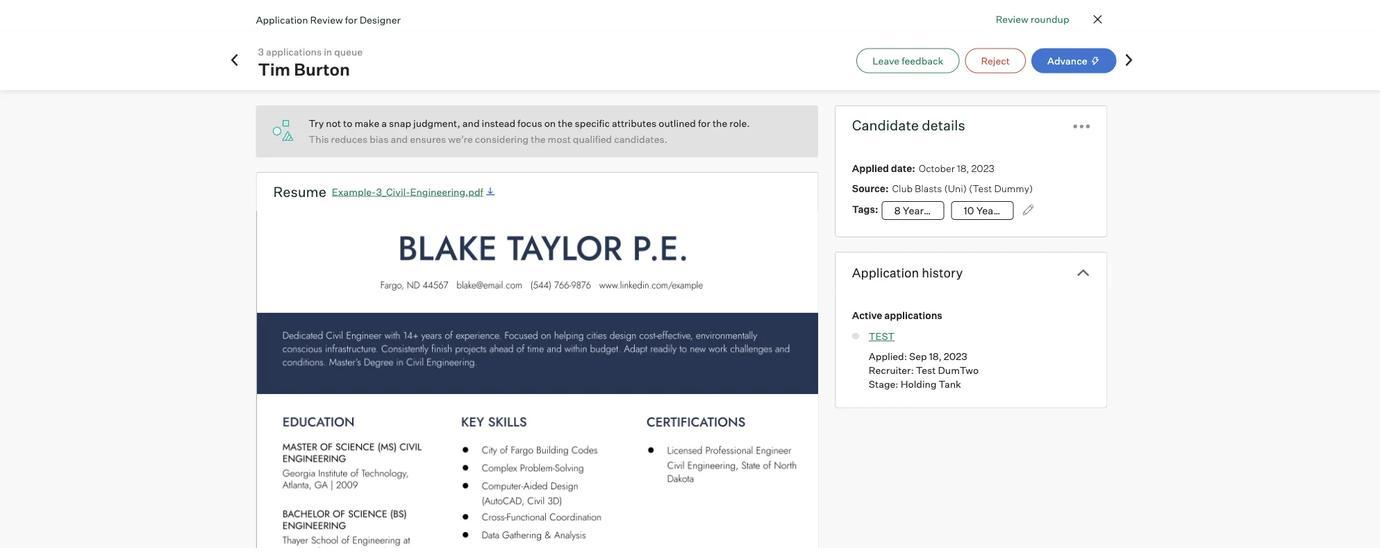 Task type: locate. For each thing, give the bounding box(es) containing it.
candidate actions element
[[1074, 113, 1090, 138]]

0 horizontal spatial 18,
[[929, 350, 942, 363]]

qualified
[[573, 133, 612, 146]]

next image
[[1122, 53, 1136, 67]]

0 horizontal spatial applications
[[266, 46, 322, 58]]

2023 up the dumtwo
[[944, 350, 967, 363]]

previous image
[[227, 53, 241, 67]]

active
[[852, 309, 882, 322]]

2023 inside applied: sep 18, 2023 recruiter: test dumtwo stage: holding tank
[[944, 350, 967, 363]]

to
[[343, 117, 352, 130]]

burton
[[294, 59, 350, 80]]

(test
[[969, 182, 992, 194]]

try not to make a snap judgment, and instead focus on the specific attributes outlined for the role. this reduces bias and ensures we're considering the most qualified candidates.
[[309, 117, 750, 146]]

2023 up (test
[[971, 162, 995, 174]]

source: club blasts (uni) (test dummy)
[[852, 182, 1033, 194]]

review left roundup
[[996, 13, 1029, 25]]

moving to this stage may trigger an action. image
[[1090, 56, 1101, 66]]

roundup
[[1031, 13, 1069, 25]]

applications
[[266, 46, 322, 58], [884, 309, 943, 322]]

0 horizontal spatial application
[[256, 13, 308, 26]]

application review for designer
[[256, 13, 401, 26]]

the left role. at the right top
[[713, 117, 727, 130]]

application
[[256, 13, 308, 26], [852, 265, 919, 281]]

applications up 'test' link
[[884, 309, 943, 322]]

1 horizontal spatial the
[[558, 117, 573, 130]]

the
[[558, 117, 573, 130], [713, 117, 727, 130], [531, 133, 546, 146]]

and down snap
[[391, 133, 408, 146]]

outlined
[[659, 117, 696, 130]]

focus
[[518, 117, 542, 130]]

sep
[[909, 350, 927, 363]]

date:
[[891, 162, 915, 174]]

0 horizontal spatial 2023
[[944, 350, 967, 363]]

0 vertical spatial for
[[345, 13, 357, 26]]

1 vertical spatial 2023
[[944, 350, 967, 363]]

0 vertical spatial applications
[[266, 46, 322, 58]]

club
[[892, 182, 913, 194]]

1 vertical spatial application
[[852, 265, 919, 281]]

18,
[[957, 162, 969, 174], [929, 350, 942, 363]]

18, up test
[[929, 350, 942, 363]]

details
[[922, 117, 965, 134]]

example-3_civil-engineering.pdf link
[[326, 185, 497, 199]]

resume
[[273, 183, 326, 201]]

and
[[462, 117, 480, 130], [391, 133, 408, 146]]

specific
[[575, 117, 610, 130]]

recruiter:
[[869, 364, 914, 376]]

application up active applications
[[852, 265, 919, 281]]

1 horizontal spatial 2023
[[971, 162, 995, 174]]

0 horizontal spatial for
[[345, 13, 357, 26]]

for left the designer
[[345, 13, 357, 26]]

0 vertical spatial application
[[256, 13, 308, 26]]

0 horizontal spatial and
[[391, 133, 408, 146]]

applied:
[[869, 350, 907, 363]]

leave feedback button
[[857, 48, 960, 73]]

18, up (uni)
[[957, 162, 969, 174]]

test link
[[869, 331, 895, 343]]

tim burton link
[[258, 59, 368, 80]]

active applications
[[852, 309, 943, 322]]

1 horizontal spatial and
[[462, 117, 480, 130]]

1 horizontal spatial for
[[698, 117, 711, 130]]

1 vertical spatial 18,
[[929, 350, 942, 363]]

0 horizontal spatial review
[[310, 13, 343, 26]]

add a candidate tag image
[[1023, 205, 1034, 216]]

reject
[[981, 55, 1010, 67]]

dummy)
[[994, 182, 1033, 194]]

3
[[258, 46, 264, 58]]

a
[[382, 117, 387, 130]]

try
[[309, 117, 324, 130]]

0 vertical spatial and
[[462, 117, 480, 130]]

role.
[[730, 117, 750, 130]]

application for application review for designer
[[256, 13, 308, 26]]

1 horizontal spatial applications
[[884, 309, 943, 322]]

1 horizontal spatial application
[[852, 265, 919, 281]]

review up in
[[310, 13, 343, 26]]

1 vertical spatial for
[[698, 117, 711, 130]]

tank
[[939, 378, 961, 390]]

for
[[345, 13, 357, 26], [698, 117, 711, 130]]

judgment,
[[413, 117, 460, 130]]

1 vertical spatial applications
[[884, 309, 943, 322]]

1 vertical spatial and
[[391, 133, 408, 146]]

applied
[[852, 162, 889, 174]]

dumtwo
[[938, 364, 979, 376]]

review
[[996, 13, 1029, 25], [310, 13, 343, 26]]

applications up the tim burton link at the top
[[266, 46, 322, 58]]

the down the focus
[[531, 133, 546, 146]]

and up we're
[[462, 117, 480, 130]]

application up 3 in the top left of the page
[[256, 13, 308, 26]]

history
[[922, 265, 963, 281]]

instead
[[482, 117, 515, 130]]

candidate actions image
[[1074, 125, 1090, 129]]

stage:
[[869, 378, 899, 390]]

tags:
[[852, 204, 878, 216]]

feedback
[[902, 55, 944, 67]]

0 horizontal spatial the
[[531, 133, 546, 146]]

advance
[[1048, 55, 1087, 67]]

not
[[326, 117, 341, 130]]

leave
[[873, 55, 900, 67]]

2023
[[971, 162, 995, 174], [944, 350, 967, 363]]

next element
[[1122, 53, 1136, 68]]

the right on
[[558, 117, 573, 130]]

applications inside the 3 applications in queue tim burton
[[266, 46, 322, 58]]

3 applications in queue tim burton
[[258, 46, 363, 80]]

1 horizontal spatial 18,
[[957, 162, 969, 174]]

0 vertical spatial 2023
[[971, 162, 995, 174]]

previous element
[[227, 53, 241, 68]]

for right outlined
[[698, 117, 711, 130]]



Task type: vqa. For each thing, say whether or not it's contained in the screenshot.
Settings image at the right top of the page
no



Task type: describe. For each thing, give the bounding box(es) containing it.
candidate
[[852, 117, 919, 134]]

3_civil-
[[376, 186, 410, 198]]

reject button
[[965, 48, 1026, 73]]

reduces
[[331, 133, 368, 146]]

source:
[[852, 182, 889, 194]]

ensures
[[410, 133, 446, 146]]

close image
[[1090, 11, 1106, 28]]

bias
[[370, 133, 389, 146]]

make
[[355, 117, 379, 130]]

on
[[544, 117, 556, 130]]

review roundup
[[996, 13, 1069, 25]]

applied: sep 18, 2023 recruiter: test dumtwo stage: holding tank
[[869, 350, 979, 390]]

designer
[[360, 13, 401, 26]]

candidates.
[[614, 133, 668, 146]]

this
[[309, 133, 329, 146]]

considering
[[475, 133, 529, 146]]

review roundup link
[[996, 12, 1069, 26]]

for inside try not to make a snap judgment, and instead focus on the specific attributes outlined for the role. this reduces bias and ensures we're considering the most qualified candidates.
[[698, 117, 711, 130]]

snap
[[389, 117, 411, 130]]

holding
[[901, 378, 937, 390]]

test
[[916, 364, 936, 376]]

we're
[[448, 133, 473, 146]]

advance button
[[1032, 48, 1117, 73]]

example-
[[332, 186, 376, 198]]

(uni)
[[944, 182, 967, 194]]

leave feedback
[[873, 55, 944, 67]]

test
[[869, 331, 895, 343]]

most
[[548, 133, 571, 146]]

applications for 3 applications in queue tim burton
[[266, 46, 322, 58]]

queue
[[334, 46, 363, 58]]

example-3_civil-engineering.pdf
[[332, 186, 483, 198]]

applications for active applications
[[884, 309, 943, 322]]

blasts
[[915, 182, 942, 194]]

attributes
[[612, 117, 657, 130]]

applied date: october 18, 2023
[[852, 162, 995, 174]]

moving to this stage may trigger an action. element
[[1087, 56, 1101, 66]]

tim
[[258, 59, 290, 80]]

application history
[[852, 265, 963, 281]]

in
[[324, 46, 332, 58]]

application for application history
[[852, 265, 919, 281]]

1 horizontal spatial review
[[996, 13, 1029, 25]]

2 horizontal spatial the
[[713, 117, 727, 130]]

engineering.pdf
[[410, 186, 483, 198]]

18, inside applied: sep 18, 2023 recruiter: test dumtwo stage: holding tank
[[929, 350, 942, 363]]

october
[[919, 162, 955, 174]]

0 vertical spatial 18,
[[957, 162, 969, 174]]

candidate details
[[852, 117, 965, 134]]



